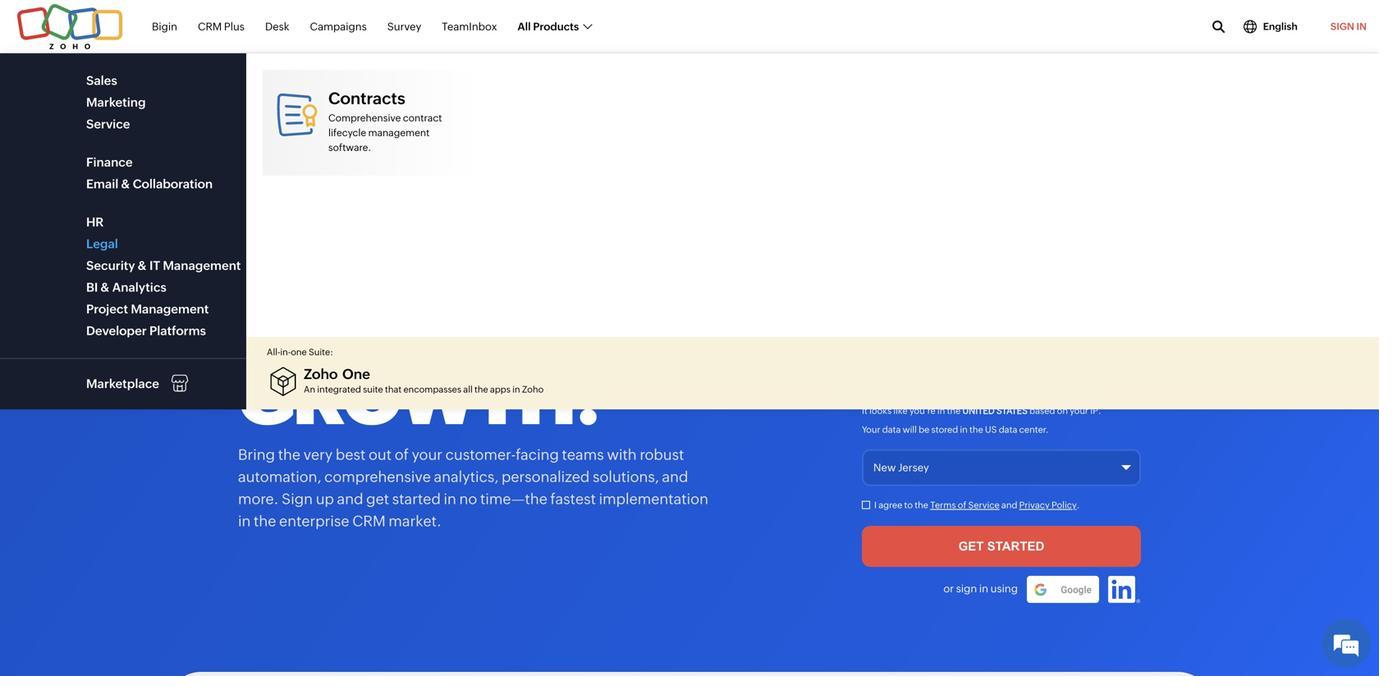 Task type: locate. For each thing, give the bounding box(es) containing it.
it
[[862, 406, 868, 416]]

management
[[163, 259, 241, 273], [131, 302, 209, 316]]

suite:
[[309, 347, 333, 358]]

1 data from the left
[[882, 425, 901, 435]]

legal
[[86, 237, 118, 251]]

growth.
[[238, 356, 599, 441]]

management right it
[[163, 259, 241, 273]]

implementation
[[599, 491, 708, 508]]

crm inside superfast work. steadfast growth. bring the very best out of your customer-facing teams with robust automation, comprehensive analytics, personalized solutions, and more. sign up and get started in no time—the fastest implementation in the enterprise crm market.
[[352, 513, 386, 530]]

1 vertical spatial your
[[412, 447, 442, 463]]

and right up at the left bottom
[[337, 491, 363, 508]]

data left "will"
[[882, 425, 901, 435]]

or
[[944, 583, 954, 595]]

your for growth.
[[412, 447, 442, 463]]

the right the to
[[915, 500, 928, 511]]

1 horizontal spatial your
[[1070, 406, 1089, 416]]

&
[[121, 177, 130, 191], [138, 259, 147, 273], [101, 280, 110, 295]]

crm left plus
[[198, 20, 222, 33]]

in right the sign
[[979, 583, 988, 595]]

facing
[[516, 447, 559, 463]]

teaminbox link
[[442, 11, 497, 42]]

1 horizontal spatial of
[[958, 500, 966, 511]]

. right on
[[1098, 406, 1101, 416]]

us
[[985, 425, 997, 435]]

. right privacy
[[1077, 500, 1080, 511]]

privacy policy link
[[1019, 500, 1077, 511]]

all products
[[518, 20, 579, 33]]

using
[[991, 583, 1018, 595]]

0 vertical spatial &
[[121, 177, 130, 191]]

& inside finance email & collaboration
[[121, 177, 130, 191]]

of
[[395, 447, 409, 463], [958, 500, 966, 511]]

management up platforms
[[131, 302, 209, 316]]

privacy
[[1019, 500, 1050, 511]]

& right bi
[[101, 280, 110, 295]]

email
[[86, 177, 118, 191]]

your
[[1070, 406, 1089, 416], [412, 447, 442, 463]]

terms of service link
[[930, 500, 1000, 511]]

steadfast
[[238, 289, 666, 374]]

project
[[86, 302, 128, 316]]

bigin link
[[152, 11, 177, 42]]

or sign in using
[[944, 583, 1018, 595]]

2 horizontal spatial and
[[1001, 500, 1017, 511]]

personalized
[[502, 469, 590, 486]]

0 horizontal spatial data
[[882, 425, 901, 435]]

and down robust on the bottom left of the page
[[662, 469, 688, 486]]

the down more.
[[254, 513, 276, 530]]

it looks like you're in the united states based on your ip .
[[862, 406, 1101, 416]]

0 horizontal spatial your
[[412, 447, 442, 463]]

the up your data will be stored in the us data center. at the right of page
[[947, 406, 961, 416]]

data
[[882, 425, 901, 435], [999, 425, 1017, 435]]

and
[[662, 469, 688, 486], [337, 491, 363, 508], [1001, 500, 1017, 511]]

marketplace
[[86, 377, 159, 391]]

& right 'email'
[[121, 177, 130, 191]]

service down marketing
[[86, 117, 130, 131]]

the inside "one an integrated suite that encompasses all the apps in zoho"
[[474, 385, 488, 395]]

the left 'us' at right bottom
[[970, 425, 983, 435]]

1 horizontal spatial service
[[968, 500, 1000, 511]]

all
[[518, 20, 531, 33]]

service
[[86, 117, 130, 131], [968, 500, 1000, 511]]

best
[[336, 447, 366, 463]]

security
[[86, 259, 135, 273]]

None submit
[[862, 526, 1141, 567]]

center.
[[1019, 425, 1049, 435]]

stored
[[931, 425, 958, 435]]

products
[[533, 20, 579, 33]]

your left 'ip'
[[1070, 406, 1089, 416]]

0 horizontal spatial &
[[101, 280, 110, 295]]

fastest
[[550, 491, 596, 508]]

0 vertical spatial of
[[395, 447, 409, 463]]

1 vertical spatial &
[[138, 259, 147, 273]]

in
[[512, 385, 520, 395], [937, 406, 945, 416], [960, 425, 968, 435], [444, 491, 456, 508], [238, 513, 251, 530], [979, 583, 988, 595]]

1 horizontal spatial .
[[1098, 406, 1101, 416]]

1 vertical spatial service
[[968, 500, 1000, 511]]

teams
[[562, 447, 604, 463]]

0 vertical spatial crm
[[198, 20, 222, 33]]

be
[[919, 425, 930, 435]]

the right all
[[474, 385, 488, 395]]

suite
[[363, 385, 383, 395]]

1 horizontal spatial &
[[121, 177, 130, 191]]

finance email & collaboration
[[86, 155, 213, 191]]

.
[[1098, 406, 1101, 416], [1077, 500, 1080, 511]]

to
[[904, 500, 913, 511]]

0 horizontal spatial service
[[86, 117, 130, 131]]

of right "terms"
[[958, 500, 966, 511]]

customer-
[[445, 447, 516, 463]]

analytics
[[112, 280, 167, 295]]

superfast work. steadfast growth. bring the very best out of your customer-facing teams with robust automation, comprehensive analytics, personalized solutions, and more. sign up and get started in no time—the fastest implementation in the enterprise crm market.
[[238, 156, 708, 530]]

finance
[[86, 155, 133, 170]]

of right out
[[395, 447, 409, 463]]

software.
[[328, 142, 371, 153]]

and left privacy
[[1001, 500, 1017, 511]]

1 horizontal spatial data
[[999, 425, 1017, 435]]

& left it
[[138, 259, 147, 273]]

service right "terms"
[[968, 500, 1000, 511]]

campaigns link
[[310, 11, 367, 42]]

hr legal security & it management bi & analytics project management developer platforms
[[86, 215, 241, 338]]

superfast
[[238, 156, 665, 241]]

market.
[[389, 513, 442, 530]]

1 vertical spatial of
[[958, 500, 966, 511]]

1 horizontal spatial crm
[[352, 513, 386, 530]]

contract
[[403, 112, 442, 124]]

hr
[[86, 215, 104, 229]]

sign
[[282, 491, 313, 508]]

sales
[[86, 73, 117, 88]]

crm down get
[[352, 513, 386, 530]]

2 data from the left
[[999, 425, 1017, 435]]

zoho crm logo image
[[164, 63, 251, 99]]

1 vertical spatial crm
[[352, 513, 386, 530]]

i agree to the terms of service and privacy policy .
[[874, 500, 1080, 511]]

in right apps
[[512, 385, 520, 395]]

0 vertical spatial management
[[163, 259, 241, 273]]

your up analytics,
[[412, 447, 442, 463]]

survey link
[[387, 11, 421, 42]]

based
[[1030, 406, 1055, 416]]

0 horizontal spatial of
[[395, 447, 409, 463]]

work.
[[238, 223, 497, 308]]

crm plus link
[[198, 11, 245, 42]]

crm plus
[[198, 20, 245, 33]]

crm
[[198, 20, 222, 33], [352, 513, 386, 530]]

you're
[[910, 406, 936, 416]]

0 horizontal spatial .
[[1077, 500, 1080, 511]]

0 vertical spatial service
[[86, 117, 130, 131]]

data right 'us' at right bottom
[[999, 425, 1017, 435]]

0 vertical spatial your
[[1070, 406, 1089, 416]]

your inside superfast work. steadfast growth. bring the very best out of your customer-facing teams with robust automation, comprehensive analytics, personalized solutions, and more. sign up and get started in no time—the fastest implementation in the enterprise crm market.
[[412, 447, 442, 463]]



Task type: vqa. For each thing, say whether or not it's contained in the screenshot.
more
no



Task type: describe. For each thing, give the bounding box(es) containing it.
lifecycle
[[328, 127, 366, 138]]

no
[[459, 491, 477, 508]]

in right you're
[[937, 406, 945, 416]]

automation,
[[238, 469, 321, 486]]

i
[[874, 500, 877, 511]]

desk
[[265, 20, 289, 33]]

one an integrated suite that encompasses all the apps in zoho
[[304, 366, 544, 395]]

in inside "one an integrated suite that encompasses all the apps in zoho"
[[512, 385, 520, 395]]

out
[[369, 447, 392, 463]]

in down more.
[[238, 513, 251, 530]]

1 vertical spatial .
[[1077, 500, 1080, 511]]

zoho
[[522, 385, 544, 395]]

service inside sales marketing service
[[86, 117, 130, 131]]

in left no
[[444, 491, 456, 508]]

all
[[463, 385, 473, 395]]

platforms
[[149, 324, 206, 338]]

0 vertical spatial .
[[1098, 406, 1101, 416]]

your
[[862, 425, 880, 435]]

up
[[316, 491, 334, 508]]

states
[[997, 406, 1028, 416]]

bi
[[86, 280, 98, 295]]

very
[[303, 447, 333, 463]]

your data will be stored in the us data center.
[[862, 425, 1049, 435]]

1 vertical spatial management
[[131, 302, 209, 316]]

0 horizontal spatial crm
[[198, 20, 222, 33]]

comprehensive
[[324, 469, 431, 486]]

on
[[1057, 406, 1068, 416]]

marketing
[[86, 95, 146, 110]]

get
[[366, 491, 389, 508]]

sales marketing service
[[86, 73, 146, 131]]

terms
[[930, 500, 956, 511]]

of inside superfast work. steadfast growth. bring the very best out of your customer-facing teams with robust automation, comprehensive analytics, personalized solutions, and more. sign up and get started in no time—the fastest implementation in the enterprise crm market.
[[395, 447, 409, 463]]

teaminbox
[[442, 20, 497, 33]]

desk link
[[265, 11, 289, 42]]

bring
[[238, 447, 275, 463]]

english
[[1263, 21, 1298, 32]]

2 vertical spatial &
[[101, 280, 110, 295]]

ip
[[1090, 406, 1098, 416]]

that
[[385, 385, 402, 395]]

collaboration
[[133, 177, 213, 191]]

your for you're
[[1070, 406, 1089, 416]]

all-
[[267, 347, 280, 358]]

sign in
[[1330, 21, 1367, 32]]

united
[[963, 406, 995, 416]]

started
[[392, 491, 441, 508]]

1 horizontal spatial and
[[662, 469, 688, 486]]

all-in-one suite:
[[267, 347, 333, 358]]

sign in link
[[1318, 11, 1379, 43]]

developer
[[86, 324, 147, 338]]

2 horizontal spatial &
[[138, 259, 147, 273]]

will
[[903, 425, 917, 435]]

with
[[607, 447, 637, 463]]

an
[[304, 385, 315, 395]]

agree
[[879, 500, 902, 511]]

in-
[[280, 347, 291, 358]]

in right "stored"
[[960, 425, 968, 435]]

integrated
[[317, 385, 361, 395]]

plus
[[224, 20, 245, 33]]

one
[[342, 366, 370, 382]]

apps
[[490, 385, 511, 395]]

sign
[[956, 583, 977, 595]]

contracts
[[328, 89, 405, 108]]

the up automation,
[[278, 447, 300, 463]]

comprehensive
[[328, 112, 401, 124]]

analytics,
[[434, 469, 499, 486]]

encompasses
[[403, 385, 461, 395]]

0 horizontal spatial and
[[337, 491, 363, 508]]

bigin
[[152, 20, 177, 33]]

contracts comprehensive contract lifecycle management software.
[[328, 89, 442, 153]]

campaigns
[[310, 20, 367, 33]]

enterprise
[[279, 513, 349, 530]]

policy
[[1052, 500, 1077, 511]]

survey
[[387, 20, 421, 33]]

more.
[[238, 491, 279, 508]]

looks
[[869, 406, 892, 416]]

all products link
[[518, 11, 591, 42]]

it
[[149, 259, 160, 273]]

management
[[368, 127, 430, 138]]



